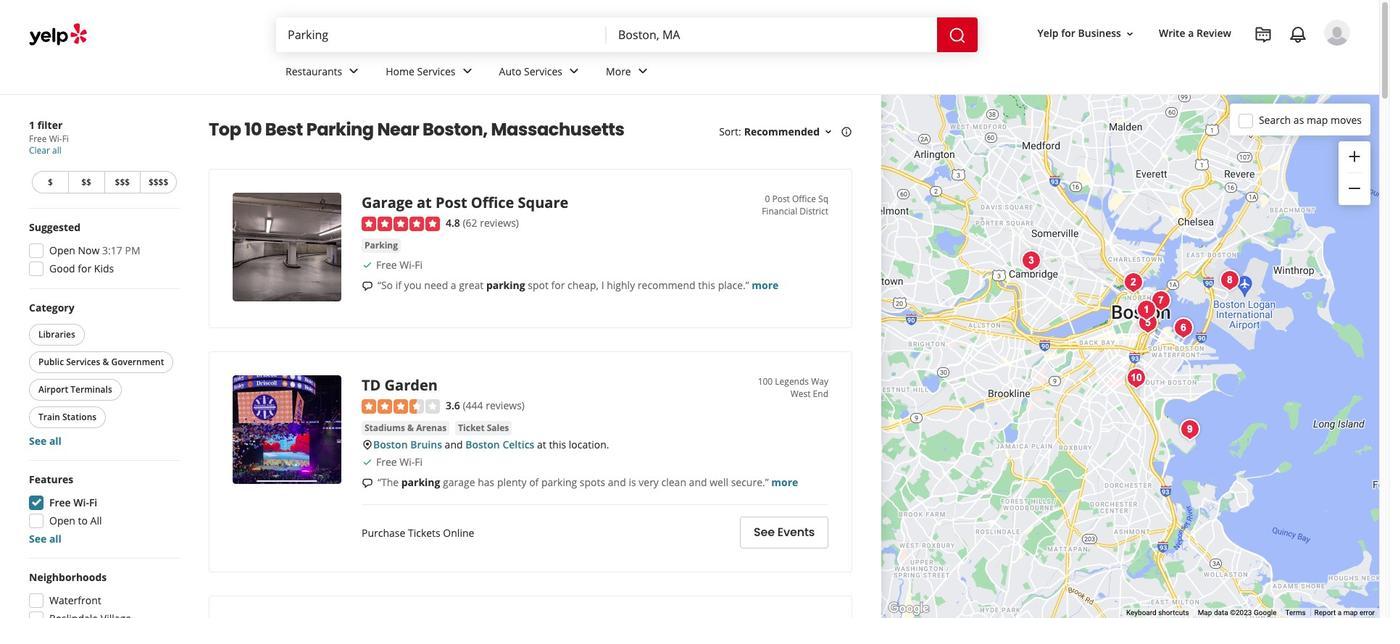 Task type: vqa. For each thing, say whether or not it's contained in the screenshot.
$ button
yes



Task type: describe. For each thing, give the bounding box(es) containing it.
none field find
[[288, 27, 595, 43]]

100
[[758, 375, 773, 388]]

1 post from the left
[[436, 193, 467, 212]]

see for features
[[29, 532, 47, 546]]

projects image
[[1255, 26, 1272, 43]]

error
[[1360, 609, 1375, 617]]

Find text field
[[288, 27, 595, 43]]

parking inside button
[[365, 239, 398, 252]]

square
[[518, 193, 568, 212]]

home services link
[[374, 52, 487, 94]]

td garden link
[[362, 375, 438, 395]]

free inside group
[[49, 496, 71, 510]]

post inside 0 post office sq financial district
[[772, 193, 790, 205]]

3.6
[[446, 399, 460, 412]]

group containing category
[[26, 301, 180, 449]]

user actions element
[[1026, 18, 1371, 107]]

write a review
[[1159, 26, 1231, 40]]

16 info v2 image
[[841, 126, 852, 138]]

parking link
[[362, 239, 401, 253]]

24 chevron down v2 image for restaurants
[[345, 63, 363, 80]]

boston bruins link
[[373, 438, 442, 452]]

16 speech v2 image for "the
[[362, 478, 373, 489]]

services for public
[[66, 356, 100, 368]]

near
[[377, 117, 419, 141]]

wi- inside group
[[73, 496, 89, 510]]

3.6 star rating image
[[362, 400, 440, 414]]

0 horizontal spatial this
[[549, 438, 566, 452]]

fi inside group
[[89, 496, 97, 510]]

(444
[[463, 399, 483, 412]]

see all button for category
[[29, 434, 62, 448]]

kids
[[94, 262, 114, 275]]

home
[[386, 64, 415, 78]]

clean
[[661, 476, 686, 489]]

spot
[[528, 279, 549, 292]]

more link for "the parking garage has plenty of parking spots and is very clean and well secure." more
[[771, 476, 798, 489]]

services for home
[[417, 64, 456, 78]]

map
[[1198, 609, 1212, 617]]

garage
[[362, 193, 413, 212]]

report a map error
[[1315, 609, 1375, 617]]

brad k. image
[[1324, 20, 1350, 46]]

report
[[1315, 609, 1336, 617]]

john f kennedy presidential library & museum image
[[1175, 415, 1204, 444]]

libraries
[[38, 328, 75, 341]]

more for "the parking garage has plenty of parking spots and is very clean and well secure." more
[[771, 476, 798, 489]]

3:17
[[102, 244, 122, 257]]

as
[[1294, 113, 1304, 126]]

cambridge public library image
[[1017, 246, 1046, 275]]

public services & government
[[38, 356, 164, 368]]

yelp for business
[[1038, 26, 1121, 40]]

garage at post office square
[[362, 193, 568, 212]]

all inside 1 filter free wi-fi clear all
[[52, 144, 61, 157]]

open to all
[[49, 514, 102, 528]]

stations
[[62, 411, 97, 423]]

yelp for business button
[[1032, 21, 1142, 47]]

zoom out image
[[1346, 180, 1363, 197]]

public
[[38, 356, 64, 368]]

massport image
[[1169, 314, 1198, 343]]

for for business
[[1061, 26, 1076, 40]]

parking for garage has plenty of parking spots and is very clean and well secure."
[[541, 476, 577, 489]]

1 office from the left
[[471, 193, 514, 212]]

home services
[[386, 64, 456, 78]]

"the parking garage has plenty of parking spots and is very clean and well secure." more
[[378, 476, 798, 489]]

none field near
[[618, 27, 926, 43]]

16 speech v2 image for "so
[[362, 281, 373, 292]]

see all for features
[[29, 532, 62, 546]]

16 marker v2 image
[[362, 439, 373, 451]]

amtrak image
[[1122, 364, 1151, 393]]

reviews) for garden
[[486, 399, 525, 412]]

0 horizontal spatial and
[[445, 438, 463, 452]]

recommend
[[638, 279, 696, 292]]

you
[[404, 279, 422, 292]]

td
[[362, 375, 381, 395]]

more for "so if you need a great parking spot for cheap, i highly recommend this place." more
[[752, 279, 779, 292]]

16 checkmark v2 image for "so if you need a great parking spot for cheap, i highly recommend this place." more
[[362, 260, 373, 271]]

free wi-fi for if
[[376, 258, 423, 272]]

all
[[90, 514, 102, 528]]

stadiums & arenas button
[[362, 421, 449, 436]]

notifications image
[[1289, 26, 1307, 43]]

shortcuts
[[1158, 609, 1189, 617]]

keyboard shortcuts
[[1126, 609, 1189, 617]]

stadiums & arenas link
[[362, 421, 449, 436]]

business
[[1078, 26, 1121, 40]]

train
[[38, 411, 60, 423]]

to
[[78, 514, 88, 528]]

td garden image
[[1119, 268, 1148, 297]]

& inside button
[[407, 422, 414, 434]]

search
[[1259, 113, 1291, 126]]

google image
[[885, 599, 933, 618]]

2 boston from the left
[[465, 438, 500, 452]]

financial
[[762, 205, 797, 217]]

group containing features
[[25, 473, 180, 547]]

©2023
[[1230, 609, 1252, 617]]

way
[[811, 375, 828, 388]]

more link for "so if you need a great parking spot for cheap, i highly recommend this place." more
[[752, 279, 779, 292]]

see events
[[754, 524, 815, 541]]

spots
[[580, 476, 605, 489]]

end
[[813, 388, 828, 400]]

moves
[[1331, 113, 1362, 126]]

write a review link
[[1153, 21, 1237, 47]]

best
[[265, 117, 303, 141]]

a for write
[[1188, 26, 1194, 40]]

open for open to all
[[49, 514, 75, 528]]

secure."
[[731, 476, 769, 489]]

group containing suggested
[[25, 220, 180, 281]]

restaurants link
[[274, 52, 374, 94]]

1 horizontal spatial and
[[608, 476, 626, 489]]

ticket sales button
[[455, 421, 512, 436]]

i
[[601, 279, 604, 292]]

bruins
[[410, 438, 442, 452]]

map for moves
[[1307, 113, 1328, 126]]

top
[[209, 117, 241, 141]]

16 chevron down v2 image for recommended
[[823, 126, 834, 138]]

wi- inside 1 filter free wi-fi clear all
[[49, 133, 62, 145]]

$$ button
[[68, 171, 104, 194]]

keyboard shortcuts button
[[1126, 608, 1189, 618]]

suggested
[[29, 220, 81, 234]]

very
[[639, 476, 659, 489]]

(62
[[463, 216, 477, 230]]

group containing neighborhoods
[[25, 570, 180, 618]]

train stations
[[38, 411, 97, 423]]

legends
[[775, 375, 809, 388]]

3.6 (444 reviews)
[[446, 399, 525, 412]]

boston,
[[423, 117, 488, 141]]

need
[[424, 279, 448, 292]]



Task type: locate. For each thing, give the bounding box(es) containing it.
data
[[1214, 609, 1228, 617]]

1 vertical spatial at
[[537, 438, 546, 452]]

for inside group
[[78, 262, 92, 275]]

business categories element
[[274, 52, 1350, 94]]

parking
[[306, 117, 374, 141], [365, 239, 398, 252]]

1 vertical spatial see all button
[[29, 532, 62, 546]]

pm
[[125, 244, 140, 257]]

more link right place."
[[752, 279, 779, 292]]

24 chevron down v2 image for home services
[[458, 63, 476, 80]]

$$$$
[[149, 176, 168, 188]]

wi- down filter on the top left of page
[[49, 133, 62, 145]]

free up open to all
[[49, 496, 71, 510]]

search image
[[949, 27, 966, 44]]

for for kids
[[78, 262, 92, 275]]

mbta commuter boat image
[[1146, 286, 1175, 315]]

services right home
[[417, 64, 456, 78]]

more right place."
[[752, 279, 779, 292]]

1 horizontal spatial parking
[[486, 279, 525, 292]]

recommended
[[744, 125, 820, 138]]

1 horizontal spatial post
[[772, 193, 790, 205]]

auto services link
[[487, 52, 594, 94]]

see all down train
[[29, 434, 62, 448]]

2 vertical spatial for
[[551, 279, 565, 292]]

see all button down open to all
[[29, 532, 62, 546]]

1 vertical spatial 16 speech v2 image
[[362, 478, 373, 489]]

4.8
[[446, 216, 460, 230]]

see inside button
[[754, 524, 775, 541]]

$$$
[[115, 176, 130, 188]]

free up "the
[[376, 455, 397, 469]]

see for category
[[29, 434, 47, 448]]

0 vertical spatial map
[[1307, 113, 1328, 126]]

all for category
[[49, 434, 62, 448]]

services
[[417, 64, 456, 78], [524, 64, 562, 78], [66, 356, 100, 368]]

a right report
[[1338, 609, 1342, 617]]

parking right 'of'
[[541, 476, 577, 489]]

& up terminals
[[103, 356, 109, 368]]

1 vertical spatial 16 checkmark v2 image
[[362, 457, 373, 468]]

free
[[29, 133, 47, 145], [376, 258, 397, 272], [376, 455, 397, 469], [49, 496, 71, 510]]

a
[[1188, 26, 1194, 40], [451, 279, 456, 292], [1338, 609, 1342, 617]]

0 vertical spatial 16 checkmark v2 image
[[362, 260, 373, 271]]

0 vertical spatial 16 speech v2 image
[[362, 281, 373, 292]]

open up good
[[49, 244, 75, 257]]

a for report
[[1338, 609, 1342, 617]]

none field up business categories element
[[618, 27, 926, 43]]

review
[[1197, 26, 1231, 40]]

1 vertical spatial parking
[[365, 239, 398, 252]]

is
[[629, 476, 636, 489]]

good
[[49, 262, 75, 275]]

0 vertical spatial &
[[103, 356, 109, 368]]

1 vertical spatial &
[[407, 422, 414, 434]]

1 horizontal spatial this
[[698, 279, 715, 292]]

and left well
[[689, 476, 707, 489]]

24 chevron down v2 image inside more link
[[634, 63, 651, 80]]

services up airport terminals
[[66, 356, 100, 368]]

1 horizontal spatial at
[[537, 438, 546, 452]]

parking right the best
[[306, 117, 374, 141]]

free wi-fi for parking
[[376, 455, 423, 469]]

16 checkmark v2 image down 16 marker v2 image
[[362, 457, 373, 468]]

for down now
[[78, 262, 92, 275]]

features
[[29, 473, 73, 486]]

2 horizontal spatial and
[[689, 476, 707, 489]]

at up 4.8 star rating image
[[417, 193, 432, 212]]

keyboard
[[1126, 609, 1157, 617]]

office left sq
[[792, 193, 816, 205]]

2 vertical spatial a
[[1338, 609, 1342, 617]]

0 vertical spatial 16 chevron down v2 image
[[1124, 28, 1136, 40]]

24 chevron down v2 image
[[345, 63, 363, 80], [458, 63, 476, 80], [634, 63, 651, 80]]

16 speech v2 image left "the
[[362, 478, 373, 489]]

& inside 'button'
[[103, 356, 109, 368]]

at right celtics in the bottom left of the page
[[537, 438, 546, 452]]

0 vertical spatial open
[[49, 244, 75, 257]]

24 chevron down v2 image
[[565, 63, 583, 80]]

cheap,
[[568, 279, 599, 292]]

0 horizontal spatial none field
[[288, 27, 595, 43]]

2 24 chevron down v2 image from the left
[[458, 63, 476, 80]]

24 chevron down v2 image for more
[[634, 63, 651, 80]]

parking left spot
[[486, 279, 525, 292]]

1 vertical spatial see all
[[29, 532, 62, 546]]

wi-
[[49, 133, 62, 145], [400, 258, 415, 272], [400, 455, 415, 469], [73, 496, 89, 510]]

1 vertical spatial more
[[771, 476, 798, 489]]

free wi-fi inside group
[[49, 496, 97, 510]]

for right spot
[[551, 279, 565, 292]]

16 checkmark v2 image for "the parking garage has plenty of parking spots and is very clean and well secure." more
[[362, 457, 373, 468]]

garden
[[385, 375, 438, 395]]

arenas
[[416, 422, 447, 434]]

0 horizontal spatial parking
[[401, 476, 440, 489]]

1 vertical spatial map
[[1344, 609, 1358, 617]]

1
[[29, 118, 35, 132]]

boston logan international airport - terminal c image
[[1215, 266, 1244, 295]]

2 horizontal spatial a
[[1338, 609, 1342, 617]]

group
[[1339, 141, 1371, 205], [25, 220, 180, 281], [26, 301, 180, 449], [25, 473, 180, 547], [25, 570, 180, 618]]

see all button for features
[[29, 532, 62, 546]]

0 horizontal spatial post
[[436, 193, 467, 212]]

0 post office sq financial district
[[762, 193, 828, 217]]

services inside 'button'
[[66, 356, 100, 368]]

16 speech v2 image left "so
[[362, 281, 373, 292]]

all
[[52, 144, 61, 157], [49, 434, 62, 448], [49, 532, 62, 546]]

24 chevron down v2 image inside restaurants link
[[345, 63, 363, 80]]

2 none field from the left
[[618, 27, 926, 43]]

category
[[29, 301, 74, 315]]

ticket sales
[[458, 422, 509, 434]]

0 horizontal spatial &
[[103, 356, 109, 368]]

reviews) up sales
[[486, 399, 525, 412]]

garage at post office square image
[[1132, 296, 1161, 325]]

wi- down boston bruins "link"
[[400, 455, 415, 469]]

1 vertical spatial more link
[[771, 476, 798, 489]]

16 chevron down v2 image right business
[[1124, 28, 1136, 40]]

this left place."
[[698, 279, 715, 292]]

0 horizontal spatial a
[[451, 279, 456, 292]]

1 horizontal spatial office
[[792, 193, 816, 205]]

fi up you
[[415, 258, 423, 272]]

None field
[[288, 27, 595, 43], [618, 27, 926, 43]]

1 horizontal spatial &
[[407, 422, 414, 434]]

reviews) for at
[[480, 216, 519, 230]]

0 horizontal spatial boston
[[373, 438, 408, 452]]

a right need
[[451, 279, 456, 292]]

1 horizontal spatial none field
[[618, 27, 926, 43]]

map for error
[[1344, 609, 1358, 617]]

post right 0
[[772, 193, 790, 205]]

free wi-fi down boston bruins "link"
[[376, 455, 423, 469]]

map left the error
[[1344, 609, 1358, 617]]

1 vertical spatial free wi-fi
[[376, 455, 423, 469]]

post up 4.8
[[436, 193, 467, 212]]

see all button down train
[[29, 434, 62, 448]]

this left location.
[[549, 438, 566, 452]]

wi- up you
[[400, 258, 415, 272]]

2 vertical spatial free wi-fi
[[49, 496, 97, 510]]

see up the neighborhoods
[[29, 532, 47, 546]]

a right 'write'
[[1188, 26, 1194, 40]]

open now 3:17 pm
[[49, 244, 140, 257]]

libraries button
[[29, 324, 85, 346]]

$$$ button
[[104, 171, 140, 194]]

0 vertical spatial all
[[52, 144, 61, 157]]

and down the ticket
[[445, 438, 463, 452]]

1 horizontal spatial services
[[417, 64, 456, 78]]

see all down open to all
[[29, 532, 62, 546]]

3 24 chevron down v2 image from the left
[[634, 63, 651, 80]]

1 vertical spatial all
[[49, 434, 62, 448]]

reviews) right the (62
[[480, 216, 519, 230]]

train stations button
[[29, 407, 106, 428]]

for inside button
[[1061, 26, 1076, 40]]

clear all link
[[29, 144, 61, 157]]

16 chevron down v2 image inside the yelp for business button
[[1124, 28, 1136, 40]]

free inside 1 filter free wi-fi clear all
[[29, 133, 47, 145]]

zoom in image
[[1346, 148, 1363, 165]]

24 chevron down v2 image right restaurants
[[345, 63, 363, 80]]

1 open from the top
[[49, 244, 75, 257]]

0 horizontal spatial office
[[471, 193, 514, 212]]

open
[[49, 244, 75, 257], [49, 514, 75, 528]]

see all for category
[[29, 434, 62, 448]]

1 boston from the left
[[373, 438, 408, 452]]

0 horizontal spatial services
[[66, 356, 100, 368]]

1 vertical spatial a
[[451, 279, 456, 292]]

free wi-fi up open to all
[[49, 496, 97, 510]]

1 24 chevron down v2 image from the left
[[345, 63, 363, 80]]

stadiums
[[365, 422, 405, 434]]

0 horizontal spatial at
[[417, 193, 432, 212]]

2 open from the top
[[49, 514, 75, 528]]

1 vertical spatial open
[[49, 514, 75, 528]]

search as map moves
[[1259, 113, 1362, 126]]

16 chevron down v2 image
[[1124, 28, 1136, 40], [823, 126, 834, 138]]

has
[[478, 476, 495, 489]]

2 horizontal spatial 24 chevron down v2 image
[[634, 63, 651, 80]]

2 horizontal spatial services
[[524, 64, 562, 78]]

1 horizontal spatial 24 chevron down v2 image
[[458, 63, 476, 80]]

district
[[800, 205, 828, 217]]

services for auto
[[524, 64, 562, 78]]

0 horizontal spatial for
[[78, 262, 92, 275]]

0 vertical spatial for
[[1061, 26, 1076, 40]]

a inside write a review link
[[1188, 26, 1194, 40]]

free wi-fi up if
[[376, 258, 423, 272]]

"the
[[378, 476, 399, 489]]

airport terminals button
[[29, 379, 122, 401]]

0 horizontal spatial 16 chevron down v2 image
[[823, 126, 834, 138]]

south station image
[[1133, 309, 1162, 338]]

great
[[459, 279, 484, 292]]

1 vertical spatial for
[[78, 262, 92, 275]]

boston down the 'ticket sales' link
[[465, 438, 500, 452]]

all right the clear
[[52, 144, 61, 157]]

& up boston bruins "link"
[[407, 422, 414, 434]]

16 checkmark v2 image down parking link
[[362, 260, 373, 271]]

0 vertical spatial see all button
[[29, 434, 62, 448]]

1 see all button from the top
[[29, 434, 62, 448]]

fi up all
[[89, 496, 97, 510]]

1 16 speech v2 image from the top
[[362, 281, 373, 292]]

None search field
[[276, 17, 981, 52]]

purchase
[[362, 526, 405, 540]]

0 vertical spatial a
[[1188, 26, 1194, 40]]

1 horizontal spatial for
[[551, 279, 565, 292]]

parking down 4.8 star rating image
[[365, 239, 398, 252]]

0 vertical spatial free wi-fi
[[376, 258, 423, 272]]

restaurants
[[286, 64, 342, 78]]

0 vertical spatial more
[[752, 279, 779, 292]]

1 horizontal spatial a
[[1188, 26, 1194, 40]]

10
[[244, 117, 262, 141]]

td garden
[[362, 375, 438, 395]]

fi down filter on the top left of page
[[62, 133, 69, 145]]

write
[[1159, 26, 1186, 40]]

report a map error link
[[1315, 609, 1375, 617]]

24 chevron down v2 image left auto
[[458, 63, 476, 80]]

1 horizontal spatial map
[[1344, 609, 1358, 617]]

2 16 speech v2 image from the top
[[362, 478, 373, 489]]

2 horizontal spatial parking
[[541, 476, 577, 489]]

good for kids
[[49, 262, 114, 275]]

see left events at the bottom right
[[754, 524, 775, 541]]

office inside 0 post office sq financial district
[[792, 193, 816, 205]]

1 filter free wi-fi clear all
[[29, 118, 69, 157]]

all down open to all
[[49, 532, 62, 546]]

16 speech v2 image
[[362, 281, 373, 292], [362, 478, 373, 489]]

boston down stadiums
[[373, 438, 408, 452]]

1 vertical spatial 16 chevron down v2 image
[[823, 126, 834, 138]]

free wi-fi
[[376, 258, 423, 272], [376, 455, 423, 469], [49, 496, 97, 510]]

2 post from the left
[[772, 193, 790, 205]]

2 office from the left
[[792, 193, 816, 205]]

16 chevron down v2 image for yelp for business
[[1124, 28, 1136, 40]]

stadiums & arenas
[[365, 422, 447, 434]]

fi down bruins
[[415, 455, 423, 469]]

sales
[[487, 422, 509, 434]]

recommended button
[[744, 125, 834, 138]]

16 chevron down v2 image inside recommended popup button
[[823, 126, 834, 138]]

Near text field
[[618, 27, 926, 43]]

all for features
[[49, 532, 62, 546]]

map right as
[[1307, 113, 1328, 126]]

2 horizontal spatial for
[[1061, 26, 1076, 40]]

1 vertical spatial reviews)
[[486, 399, 525, 412]]

4.8 star rating image
[[362, 217, 440, 232]]

0 vertical spatial this
[[698, 279, 715, 292]]

more
[[606, 64, 631, 78]]

terms link
[[1285, 609, 1306, 617]]

0 vertical spatial more link
[[752, 279, 779, 292]]

4.8 (62 reviews)
[[446, 216, 519, 230]]

2 see all button from the top
[[29, 532, 62, 546]]

free down 1
[[29, 133, 47, 145]]

2 see all from the top
[[29, 532, 62, 546]]

all down train
[[49, 434, 62, 448]]

ticket sales link
[[455, 421, 512, 436]]

1 none field from the left
[[288, 27, 595, 43]]

open for open now 3:17 pm
[[49, 244, 75, 257]]

place."
[[718, 279, 749, 292]]

16 checkmark v2 image
[[362, 260, 373, 271], [362, 457, 373, 468]]

fi inside 1 filter free wi-fi clear all
[[62, 133, 69, 145]]

highly
[[607, 279, 635, 292]]

office up 4.8 (62 reviews)
[[471, 193, 514, 212]]

1 horizontal spatial 16 chevron down v2 image
[[1124, 28, 1136, 40]]

for right the yelp
[[1061, 26, 1076, 40]]

1 16 checkmark v2 image from the top
[[362, 260, 373, 271]]

2 vertical spatial all
[[49, 532, 62, 546]]

post
[[436, 193, 467, 212], [772, 193, 790, 205]]

open left to
[[49, 514, 75, 528]]

plenty
[[497, 476, 527, 489]]

services left 24 chevron down v2 image
[[524, 64, 562, 78]]

24 chevron down v2 image right more
[[634, 63, 651, 80]]

0 vertical spatial at
[[417, 193, 432, 212]]

none field up home services link
[[288, 27, 595, 43]]

ticket
[[458, 422, 485, 434]]

parking button
[[362, 239, 401, 253]]

west
[[791, 388, 811, 400]]

map region
[[861, 0, 1390, 618]]

celtics
[[503, 438, 534, 452]]

office
[[471, 193, 514, 212], [792, 193, 816, 205]]

parking for spot for cheap, i highly recommend this place."
[[486, 279, 525, 292]]

2 16 checkmark v2 image from the top
[[362, 457, 373, 468]]

16 chevron down v2 image left 16 info v2 image
[[823, 126, 834, 138]]

airport terminals
[[38, 383, 112, 396]]

auto
[[499, 64, 521, 78]]

0 horizontal spatial map
[[1307, 113, 1328, 126]]

see
[[29, 434, 47, 448], [754, 524, 775, 541], [29, 532, 47, 546]]

see down train
[[29, 434, 47, 448]]

more link
[[752, 279, 779, 292], [771, 476, 798, 489]]

1 vertical spatial this
[[549, 438, 566, 452]]

wi- up to
[[73, 496, 89, 510]]

1 see all from the top
[[29, 434, 62, 448]]

0 vertical spatial parking
[[306, 117, 374, 141]]

more link right secure."
[[771, 476, 798, 489]]

free down parking link
[[376, 258, 397, 272]]

sort:
[[719, 125, 741, 138]]

0 horizontal spatial 24 chevron down v2 image
[[345, 63, 363, 80]]

parking right "the
[[401, 476, 440, 489]]

more right secure."
[[771, 476, 798, 489]]

government
[[111, 356, 164, 368]]

0 vertical spatial reviews)
[[480, 216, 519, 230]]

and left is
[[608, 476, 626, 489]]

boston bruins and boston celtics at this location.
[[373, 438, 609, 452]]

0 vertical spatial see all
[[29, 434, 62, 448]]

1 horizontal spatial boston
[[465, 438, 500, 452]]

$ button
[[32, 171, 68, 194]]

24 chevron down v2 image inside home services link
[[458, 63, 476, 80]]

"so
[[378, 279, 393, 292]]



